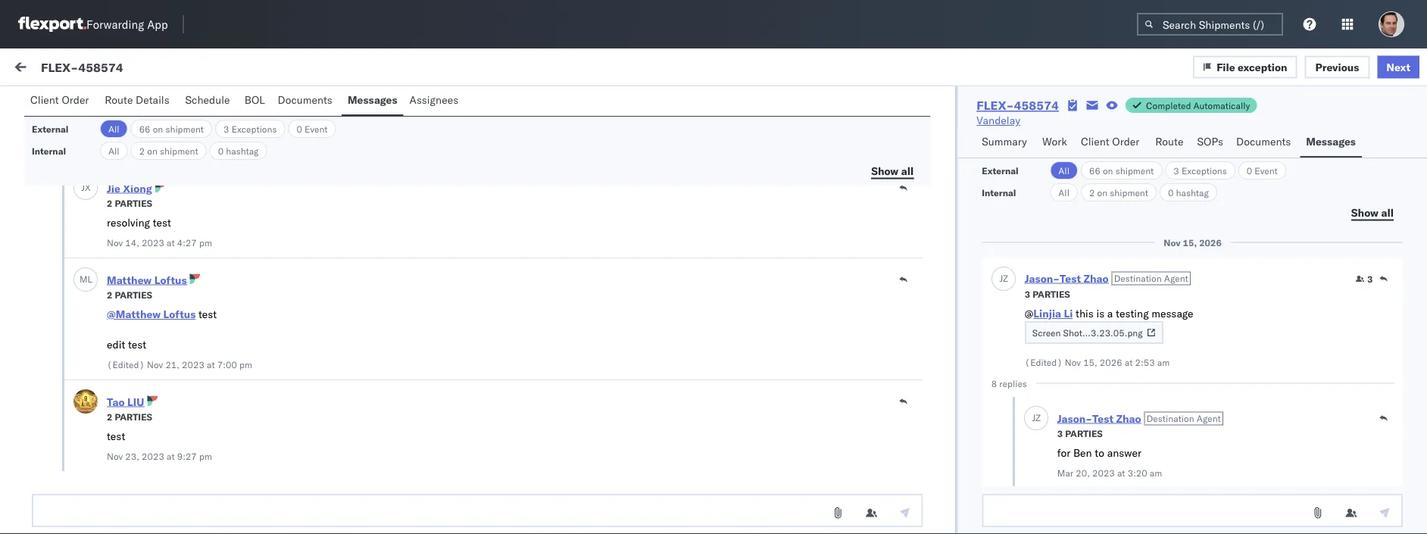Task type: vqa. For each thing, say whether or not it's contained in the screenshot.


Task type: locate. For each thing, give the bounding box(es) containing it.
0 horizontal spatial flex-458574
[[41, 59, 123, 74]]

(edited)
[[1025, 357, 1063, 368], [107, 359, 145, 370]]

2023 inside resolving test nov 14, 2023 at 4:27 pm
[[142, 237, 164, 248]]

xiong
[[123, 90, 152, 103], [123, 182, 152, 195]]

j for test
[[81, 182, 85, 193]]

client order button
[[24, 86, 99, 116], [1076, 128, 1150, 158]]

0 horizontal spatial is
[[69, 503, 77, 516]]

at down feature
[[167, 145, 175, 157]]

1 vertical spatial loftus
[[163, 308, 196, 321]]

(0) inside button
[[142, 96, 161, 110]]

(edited) for matthew loftus
[[107, 359, 145, 370]]

flexport. image
[[18, 17, 86, 32]]

0 vertical spatial hashtag
[[226, 145, 259, 157]]

external inside external (0) button
[[24, 96, 64, 110]]

0 vertical spatial 0 hashtag
[[218, 145, 259, 157]]

1 horizontal spatial zhao
[[1116, 412, 1142, 425]]

2 omkar savant from the top
[[74, 215, 141, 228]]

documents button down filter at the top of page
[[272, 86, 342, 116]]

jie
[[107, 90, 120, 103], [107, 182, 120, 195]]

hashtag down list
[[226, 145, 259, 157]]

1 resize handle column header from the left
[[461, 127, 479, 534]]

route down import
[[105, 93, 133, 106]]

5 savant from the top
[[108, 447, 141, 460]]

pm
[[199, 145, 212, 157], [199, 237, 212, 248], [239, 359, 252, 370], [199, 451, 212, 462]]

-
[[799, 381, 806, 394]]

2023 up matthew loftus "button"
[[142, 237, 164, 248]]

x down latent messaging test.
[[85, 182, 91, 193]]

work up the external (0)
[[43, 58, 83, 79]]

zhao up answer
[[1116, 412, 1142, 425]]

1 vertical spatial route
[[1156, 135, 1184, 148]]

0 vertical spatial show all button
[[863, 160, 923, 183]]

omkar savant for unknown
[[74, 359, 141, 373]]

2023 up test.
[[142, 145, 164, 157]]

2 savant from the top
[[108, 215, 141, 228]]

is inside this is a great deal and with this contract established, we will create a lucrative partnership.
[[69, 503, 77, 516]]

@ linjia li this is a testing message
[[1025, 307, 1194, 320]]

to right report
[[210, 241, 220, 254]]

1 flex- 458574 from the top
[[1112, 156, 1184, 170]]

1 vertical spatial x
[[85, 182, 91, 193]]

documents right sops button
[[1237, 135, 1292, 148]]

1 vertical spatial jason-
[[1058, 412, 1093, 425]]

jie xiong button for test
[[107, 182, 152, 195]]

0 vertical spatial 66 on shipment
[[139, 123, 204, 135]]

66 for the leftmost show all button
[[139, 123, 150, 135]]

1 vertical spatial resolving
[[107, 216, 150, 229]]

0 horizontal spatial 15,
[[1084, 357, 1098, 368]]

3 parties up ben
[[1058, 428, 1103, 439]]

destination up flex- 1366815
[[1114, 273, 1162, 284]]

0 vertical spatial am
[[51, 241, 66, 254]]

1 horizontal spatial (0)
[[142, 96, 161, 110]]

omkar for filing
[[74, 215, 105, 228]]

established,
[[246, 503, 305, 516]]

pm inside resolving test nov 14, 2023 at 4:27 pm
[[199, 237, 212, 248]]

loftus for matthew
[[154, 273, 187, 287]]

1 vertical spatial client order
[[1082, 135, 1140, 148]]

file exception button
[[1194, 56, 1298, 78], [1194, 56, 1298, 78]]

answer
[[1107, 446, 1142, 460]]

1 j x from the top
[[81, 90, 91, 102]]

event
[[305, 123, 328, 135], [1255, 165, 1279, 176]]

1 horizontal spatial documents
[[1237, 135, 1292, 148]]

2 on shipment
[[139, 145, 198, 157], [1090, 187, 1149, 198]]

66 on shipment down details
[[139, 123, 204, 135]]

testing
[[1116, 307, 1149, 320]]

66 on shipment
[[139, 123, 204, 135], [1090, 165, 1155, 176]]

at left report
[[167, 237, 175, 248]]

details
[[136, 93, 170, 106]]

customs
[[155, 386, 199, 399]]

omkar down l at the left bottom of the page
[[74, 287, 105, 300]]

0 down filter at the top of page
[[297, 123, 302, 135]]

message up schedule
[[201, 62, 245, 75]]

0 event
[[297, 123, 328, 135], [1247, 165, 1279, 176]]

to for report
[[210, 241, 220, 254]]

0 horizontal spatial 66
[[139, 123, 150, 135]]

1 vertical spatial flex-458574
[[977, 98, 1060, 113]]

j x down latent messaging test.
[[81, 182, 91, 193]]

1 horizontal spatial agent
[[1197, 413, 1221, 424]]

0 vertical spatial 66
[[139, 123, 150, 135]]

test up li in the right bottom of the page
[[1060, 272, 1081, 285]]

savant up commendation
[[108, 215, 141, 228]]

0 vertical spatial agent
[[1164, 273, 1189, 284]]

0 vertical spatial to
[[210, 241, 220, 254]]

None text field
[[983, 494, 1404, 528]]

0 vertical spatial jason-test zhao button
[[1025, 272, 1109, 285]]

2:53
[[1135, 357, 1155, 368]]

1 vertical spatial z
[[1036, 412, 1041, 424]]

0 horizontal spatial j z
[[1000, 273, 1008, 284]]

messages for the right messages button
[[1307, 135, 1357, 148]]

omkar for unknown
[[74, 359, 105, 373]]

4:27 inside resolving test nov 14, 2023 at 4:27 pm
[[177, 237, 197, 248]]

nov right the filing
[[107, 237, 123, 248]]

nov inside resolving feature test nov 14, 2023 at 4:27 pm
[[107, 145, 123, 157]]

jason- for mar 20, 2023 at 3:20 am
[[1058, 412, 1093, 425]]

external down summary button
[[983, 165, 1019, 176]]

pm down message list button
[[199, 145, 212, 157]]

flex- 458574 down answer
[[1112, 474, 1184, 487]]

1 vertical spatial exception:
[[48, 473, 102, 486]]

external
[[24, 96, 64, 110], [32, 123, 69, 135], [983, 165, 1019, 176]]

sops button
[[1192, 128, 1231, 158]]

omkar savant down l at the left bottom of the page
[[74, 287, 141, 300]]

0 vertical spatial xiong
[[123, 90, 152, 103]]

0 horizontal spatial messages
[[348, 93, 398, 106]]

client order right work button
[[1082, 135, 1140, 148]]

omkar left 23,
[[74, 447, 105, 460]]

flex-458574 up 'vandelay'
[[977, 98, 1060, 113]]

2 on shipment for the rightmost show all button
[[1090, 187, 1149, 198]]

exception:
[[48, 386, 102, 399], [48, 473, 102, 486]]

savant for customs
[[108, 359, 141, 373]]

1 vertical spatial jason-test zhao destination agent
[[1058, 412, 1221, 425]]

14,
[[125, 145, 139, 157], [125, 237, 139, 248]]

3 savant from the top
[[108, 287, 141, 300]]

3 parties for mar 20, 2023 at 3:20 am
[[1058, 428, 1103, 439]]

1 vertical spatial is
[[69, 503, 77, 516]]

2 parties button
[[107, 104, 152, 118], [107, 196, 152, 209], [107, 288, 152, 301], [107, 410, 152, 423]]

x for test
[[85, 182, 91, 193]]

and
[[139, 503, 157, 516]]

exception: unknown customs hold type
[[48, 386, 253, 399]]

458574
[[78, 59, 123, 74], [1015, 98, 1060, 113], [1144, 156, 1184, 170], [1144, 474, 1184, 487]]

edit test
[[107, 338, 147, 351]]

2 4:27 from the top
[[177, 237, 197, 248]]

savant down 'edit test' at the bottom of the page
[[108, 359, 141, 373]]

savant for your
[[108, 287, 141, 300]]

omkar savant down tao at bottom left
[[74, 447, 141, 460]]

0 vertical spatial message
[[201, 62, 245, 75]]

1 vertical spatial client order button
[[1076, 128, 1150, 158]]

client order button down my work
[[24, 86, 99, 116]]

0 vertical spatial test
[[1060, 272, 1081, 285]]

0 vertical spatial 2026
[[1200, 237, 1222, 248]]

exception: up this
[[48, 473, 102, 486]]

jie for test
[[107, 182, 120, 195]]

0 vertical spatial order
[[62, 93, 89, 106]]

0 horizontal spatial show all
[[872, 164, 914, 177]]

message (0)
[[201, 62, 265, 75]]

1 vertical spatial to
[[1095, 446, 1105, 460]]

am inside for ben to answer mar 20, 2023 at 3:20 am
[[1150, 467, 1163, 479]]

z
[[1003, 273, 1008, 284], [1036, 412, 1041, 424]]

0 horizontal spatial (edited)
[[107, 359, 145, 370]]

savant down the tao liu
[[108, 447, 141, 460]]

2 resize handle column header from the left
[[774, 127, 792, 534]]

1 vertical spatial 2026
[[1100, 357, 1123, 368]]

2 vertical spatial am
[[1150, 467, 1163, 479]]

omkar for floats
[[74, 287, 105, 300]]

documents for the topmost 'documents' button
[[278, 93, 333, 106]]

4 2 parties from the top
[[107, 411, 152, 423]]

2 14, from the top
[[125, 237, 139, 248]]

1 omkar from the top
[[74, 142, 105, 155]]

0 horizontal spatial 2 on shipment
[[139, 145, 198, 157]]

1 2 parties button from the top
[[107, 104, 152, 118]]

omkar up unknown
[[74, 359, 105, 373]]

15, down screen shot...3.23.05.png
[[1084, 357, 1098, 368]]

4 savant from the top
[[108, 359, 141, 373]]

messages down "applied"
[[348, 93, 398, 106]]

messaging
[[79, 168, 130, 182]]

test down message list button
[[190, 124, 208, 138]]

to
[[210, 241, 220, 254], [1095, 446, 1105, 460]]

1 horizontal spatial 3 exceptions
[[1174, 165, 1228, 176]]

14, up test.
[[125, 145, 139, 157]]

3 button
[[1356, 273, 1373, 285]]

1 vertical spatial 2 on shipment
[[1090, 187, 1149, 198]]

am right 2:53
[[1158, 357, 1170, 368]]

jason-test zhao destination agent for (edited)  nov 15, 2026 at 2:53 am
[[1025, 272, 1189, 285]]

1 horizontal spatial show
[[1352, 206, 1379, 219]]

0 horizontal spatial zhao
[[1084, 272, 1109, 285]]

0 vertical spatial 2 on shipment
[[139, 145, 198, 157]]

flex- left 'nov 15, 2026'
[[1112, 229, 1144, 242]]

resolving
[[107, 124, 150, 138], [107, 216, 150, 229]]

nov left 23,
[[107, 451, 123, 462]]

1 exception: from the top
[[48, 386, 102, 399]]

2 jie xiong button from the top
[[107, 182, 152, 195]]

1 vertical spatial jie
[[107, 182, 120, 195]]

0 horizontal spatial z
[[1003, 273, 1008, 284]]

1 horizontal spatial event
[[1255, 165, 1279, 176]]

2 jie xiong from the top
[[107, 182, 152, 195]]

route details
[[105, 93, 170, 106]]

(edited) down screen
[[1025, 357, 1063, 368]]

internal
[[102, 96, 139, 110], [32, 145, 66, 157], [983, 187, 1017, 198]]

bol button
[[239, 86, 272, 116]]

2 parties button for nov
[[107, 410, 152, 423]]

nov
[[107, 145, 123, 157], [1164, 237, 1181, 248], [107, 237, 123, 248], [1065, 357, 1081, 368], [147, 359, 163, 370], [107, 451, 123, 462]]

3 parties button
[[1025, 287, 1070, 300], [1058, 426, 1103, 440]]

import
[[112, 62, 144, 75]]

2 j x from the top
[[81, 182, 91, 193]]

am filing
[[51, 241, 93, 254]]

message for list
[[176, 96, 220, 110]]

j x
[[81, 90, 91, 102], [81, 182, 91, 193]]

work for my
[[43, 58, 83, 79]]

client order down my work
[[30, 93, 89, 106]]

0 vertical spatial all
[[902, 164, 914, 177]]

2 parties for feature
[[107, 106, 152, 117]]

screen
[[1033, 327, 1061, 338]]

nov up messaging
[[107, 145, 123, 157]]

test right edit
[[128, 338, 147, 351]]

1 horizontal spatial 66 on shipment
[[1090, 165, 1155, 176]]

internal inside button
[[102, 96, 139, 110]]

test inside test nov 23, 2023 at 9:27 pm
[[107, 430, 125, 443]]

1 jie xiong from the top
[[107, 90, 152, 103]]

summary button
[[976, 128, 1037, 158]]

1 xiong from the top
[[123, 90, 152, 103]]

flex- down related
[[1112, 156, 1144, 170]]

14, up matthew
[[125, 237, 139, 248]]

order for rightmost client order button
[[1113, 135, 1140, 148]]

hashtag up 'nov 15, 2026'
[[1177, 187, 1210, 198]]

summary
[[983, 135, 1028, 148]]

previous button
[[1306, 56, 1371, 78]]

all for the leftmost show all button
[[902, 164, 914, 177]]

1 horizontal spatial client order button
[[1076, 128, 1150, 158]]

jie xiong
[[107, 90, 152, 103], [107, 182, 152, 195]]

parties for answer
[[1065, 428, 1103, 439]]

jason- up linjia at the right bottom of page
[[1025, 272, 1060, 285]]

is up partnership.
[[69, 503, 77, 516]]

xiong for feature
[[123, 90, 152, 103]]

4 omkar savant from the top
[[74, 359, 141, 373]]

omkar savant for messaging
[[74, 142, 141, 155]]

1 jie from the top
[[107, 90, 120, 103]]

1 vertical spatial am
[[1158, 357, 1170, 368]]

0 vertical spatial work
[[43, 58, 83, 79]]

26,
[[506, 381, 522, 394]]

1 vertical spatial message
[[176, 96, 220, 110]]

2 xiong from the top
[[123, 182, 152, 195]]

0 vertical spatial 0 event
[[297, 123, 328, 135]]

x
[[85, 90, 91, 102], [85, 182, 91, 193]]

1 omkar savant from the top
[[74, 142, 141, 155]]

flex-458574
[[41, 59, 123, 74], [977, 98, 1060, 113]]

15, up the 1366815
[[1183, 237, 1197, 248]]

1 vertical spatial exceptions
[[1182, 165, 1228, 176]]

external for the leftmost show all button
[[32, 123, 69, 135]]

3 2 parties button from the top
[[107, 288, 152, 301]]

savant down matthew
[[108, 287, 141, 300]]

1 vertical spatial internal
[[32, 145, 66, 157]]

boat!
[[147, 313, 172, 326]]

internal for the leftmost show all button
[[32, 145, 66, 157]]

1 2 parties from the top
[[107, 106, 152, 117]]

pm right "9:27" at the bottom of the page
[[199, 451, 212, 462]]

4 2 parties button from the top
[[107, 410, 152, 423]]

2 exception: from the top
[[48, 473, 102, 486]]

agent for mar 20, 2023 at 3:20 am
[[1197, 413, 1221, 424]]

parties for nov
[[115, 106, 152, 117]]

0 horizontal spatial internal
[[32, 145, 66, 157]]

(0)
[[245, 62, 265, 75], [67, 96, 87, 110], [142, 96, 161, 110]]

test for (edited)  nov 15, 2026 at 2:53 am
[[1060, 272, 1081, 285]]

resize handle column header
[[461, 127, 479, 534], [774, 127, 792, 534], [1087, 127, 1106, 534], [1401, 127, 1419, 534]]

3 exceptions down the bol button
[[224, 123, 277, 135]]

flex-458574 down forwarding app link
[[41, 59, 123, 74]]

0 horizontal spatial work
[[43, 58, 83, 79]]

resolving inside resolving feature test nov 14, 2023 at 4:27 pm
[[107, 124, 150, 138]]

2 2 parties from the top
[[107, 198, 152, 209]]

agent
[[1164, 273, 1189, 284], [1197, 413, 1221, 424]]

1 vertical spatial 4:27
[[177, 237, 197, 248]]

0 vertical spatial this
[[1076, 307, 1094, 320]]

jason-test zhao button for (edited)  nov 15, 2026 at 2:53 am
[[1025, 272, 1109, 285]]

this right "with"
[[183, 503, 201, 516]]

2 2 parties button from the top
[[107, 196, 152, 209]]

j x for feature
[[81, 90, 91, 102]]

omkar up latent messaging test.
[[74, 142, 105, 155]]

this
[[1076, 307, 1094, 320], [183, 503, 201, 516]]

whatever floats your boat! waka waka!
[[45, 313, 234, 326]]

j x left internal (0)
[[81, 90, 91, 102]]

0 vertical spatial jason-test zhao destination agent
[[1025, 272, 1189, 285]]

omkar savant
[[74, 142, 141, 155], [74, 215, 141, 228], [74, 287, 141, 300], [74, 359, 141, 373], [74, 447, 141, 460]]

2 resolving from the top
[[107, 216, 150, 229]]

message left list
[[176, 96, 220, 110]]

1 horizontal spatial exceptions
[[1182, 165, 1228, 176]]

this inside this is a great deal and with this contract established, we will create a lucrative partnership.
[[183, 503, 201, 516]]

0 horizontal spatial 66 on shipment
[[139, 123, 204, 135]]

1 vertical spatial 3 exceptions
[[1174, 165, 1228, 176]]

3 inside button
[[1368, 273, 1373, 285]]

0 vertical spatial exception:
[[48, 386, 102, 399]]

1 jie xiong button from the top
[[107, 90, 152, 103]]

0 vertical spatial exceptions
[[232, 123, 277, 135]]

0 horizontal spatial client
[[30, 93, 59, 106]]

create
[[344, 503, 374, 516]]

jason-test zhao destination agent up @ linjia li this is a testing message
[[1025, 272, 1189, 285]]

route for route details
[[105, 93, 133, 106]]

2 omkar from the top
[[74, 215, 105, 228]]

external down external (0) button
[[32, 123, 69, 135]]

jason-test zhao button up li in the right bottom of the page
[[1025, 272, 1109, 285]]

jie down messaging
[[107, 182, 120, 195]]

internal (0)
[[102, 96, 161, 110]]

0 horizontal spatial documents
[[278, 93, 333, 106]]

2 x from the top
[[85, 182, 91, 193]]

1 vertical spatial work
[[1147, 132, 1167, 143]]

matthew
[[107, 273, 152, 287]]

0 vertical spatial jie
[[107, 90, 120, 103]]

jie down import
[[107, 90, 120, 103]]

message inside message list button
[[176, 96, 220, 110]]

j for ben
[[1032, 412, 1036, 424]]

2023 right 23,
[[142, 451, 164, 462]]

jason-test zhao button up ben
[[1058, 412, 1142, 425]]

messages down previous "button"
[[1307, 135, 1357, 148]]

1 vertical spatial jie xiong button
[[107, 182, 152, 195]]

1 vertical spatial show all
[[1352, 206, 1395, 219]]

work right summary button
[[1043, 135, 1068, 148]]

2 parties
[[107, 106, 152, 117], [107, 198, 152, 209], [107, 289, 152, 301], [107, 411, 152, 423]]

(0) for internal (0)
[[142, 96, 161, 110]]

3 parties button for mar 20, 2023 at 3:20 am
[[1058, 426, 1103, 440]]

7:00
[[217, 359, 237, 370]]

destination
[[1114, 273, 1162, 284], [1147, 413, 1195, 424]]

to inside for ben to answer mar 20, 2023 at 3:20 am
[[1095, 446, 1105, 460]]

1 vertical spatial 66 on shipment
[[1090, 165, 1155, 176]]

2 vertical spatial message
[[47, 132, 83, 143]]

2023 inside for ben to answer mar 20, 2023 at 3:20 am
[[1093, 467, 1115, 479]]

j z for mar 20, 2023 at 3:20 am
[[1032, 412, 1041, 424]]

exceptions for the leftmost show all button
[[232, 123, 277, 135]]

4 omkar from the top
[[74, 359, 105, 373]]

resolving inside resolving test nov 14, 2023 at 4:27 pm
[[107, 216, 150, 229]]

omkar savant down edit
[[74, 359, 141, 373]]

at inside test nov 23, 2023 at 9:27 pm
[[167, 451, 175, 462]]

order down my work
[[62, 93, 89, 106]]

exceptions down the bol button
[[232, 123, 277, 135]]

4:27 right commendation
[[177, 237, 197, 248]]

0 event for the leftmost show all button
[[297, 123, 328, 135]]

1 resolving from the top
[[107, 124, 150, 138]]

0 hashtag up the 1854269
[[1169, 187, 1210, 198]]

order left route button
[[1113, 135, 1140, 148]]

(0) inside button
[[67, 96, 87, 110]]

4:27 inside resolving feature test nov 14, 2023 at 4:27 pm
[[177, 145, 197, 157]]

1 horizontal spatial 0 hashtag
[[1169, 187, 1210, 198]]

message for (0)
[[201, 62, 245, 75]]

2023,
[[525, 381, 555, 394]]

3 omkar savant from the top
[[74, 287, 141, 300]]

j x for test
[[81, 182, 91, 193]]

1 vertical spatial documents button
[[1231, 128, 1301, 158]]

flex- 458574
[[1112, 156, 1184, 170], [1112, 474, 1184, 487]]

(edited) down 'edit test' at the bottom of the page
[[107, 359, 145, 370]]

client order button down the completed
[[1076, 128, 1150, 158]]

exception
[[1239, 60, 1288, 73]]

None text field
[[32, 494, 923, 528]]

1 horizontal spatial work
[[1043, 135, 1068, 148]]

0 horizontal spatial messages button
[[342, 86, 404, 116]]

am left the filing
[[51, 241, 66, 254]]

test up the commendation report to
[[153, 216, 171, 229]]

0 horizontal spatial hashtag
[[226, 145, 259, 157]]

0 vertical spatial resolving
[[107, 124, 150, 138]]

2026
[[1200, 237, 1222, 248], [1100, 357, 1123, 368]]

1 vertical spatial jie xiong
[[107, 182, 152, 195]]

jason- for (edited)  nov 15, 2026 at 2:53 am
[[1025, 272, 1060, 285]]

1 x from the top
[[85, 90, 91, 102]]

3 parties
[[1025, 288, 1070, 300], [1058, 428, 1103, 439]]

2023 right 21,
[[182, 359, 205, 370]]

0 horizontal spatial (0)
[[67, 96, 87, 110]]

2 parties button for test
[[107, 196, 152, 209]]

matthew loftus
[[107, 273, 187, 287]]

3 omkar from the top
[[74, 287, 105, 300]]

work right related
[[1147, 132, 1167, 143]]

1 vertical spatial show
[[1352, 206, 1379, 219]]

1 vertical spatial 0 event
[[1247, 165, 1279, 176]]

2 jie from the top
[[107, 182, 120, 195]]

1 savant from the top
[[108, 142, 141, 155]]

2 parties for nov
[[107, 411, 152, 423]]

3 parties for (edited)  nov 15, 2026 at 2:53 am
[[1025, 288, 1070, 300]]

1 14, from the top
[[125, 145, 139, 157]]

0 horizontal spatial 3 exceptions
[[224, 123, 277, 135]]

14, inside resolving feature test nov 14, 2023 at 4:27 pm
[[125, 145, 139, 157]]

exception: for exception: unknown customs hold type
[[48, 386, 102, 399]]

@matthew loftus button
[[107, 308, 196, 321]]

client for rightmost client order button
[[1082, 135, 1110, 148]]

omkar for messaging
[[74, 142, 105, 155]]

j for feature
[[81, 90, 85, 102]]

0 vertical spatial 4:27
[[177, 145, 197, 157]]

flex- up shot...3.23.05.png
[[1112, 301, 1144, 315]]

1 horizontal spatial client
[[1082, 135, 1110, 148]]

client order for rightmost client order button
[[1082, 135, 1140, 148]]

li
[[1064, 307, 1073, 320]]

test up 23,
[[107, 430, 125, 443]]

2 vertical spatial internal
[[983, 187, 1017, 198]]

j
[[81, 90, 85, 102], [81, 182, 85, 193], [1000, 273, 1003, 284], [1032, 412, 1036, 424]]

14, inside resolving test nov 14, 2023 at 4:27 pm
[[125, 237, 139, 248]]

3:20
[[1128, 467, 1148, 479]]

1 horizontal spatial to
[[1095, 446, 1105, 460]]

omkar savant up messaging
[[74, 142, 141, 155]]

2026 right the 1854269
[[1200, 237, 1222, 248]]

1 horizontal spatial internal
[[102, 96, 139, 110]]

3 parties up linjia at the right bottom of page
[[1025, 288, 1070, 300]]

1 4:27 from the top
[[177, 145, 197, 157]]

documents down filter at the top of page
[[278, 93, 333, 106]]

schedule
[[185, 93, 230, 106]]

a up partnership.
[[80, 503, 85, 516]]

2023 right 20,
[[1093, 467, 1115, 479]]

sops
[[1198, 135, 1224, 148]]



Task type: describe. For each thing, give the bounding box(es) containing it.
1 horizontal spatial show all
[[1352, 206, 1395, 219]]

z for mar 20, 2023 at 3:20 am
[[1036, 412, 1041, 424]]

0 horizontal spatial show all button
[[863, 160, 923, 183]]

at left '7:00' on the left bottom of page
[[207, 359, 215, 370]]

filing
[[69, 241, 93, 254]]

1 horizontal spatial flex-458574
[[977, 98, 1060, 113]]

to for ben
[[1095, 446, 1105, 460]]

jason-test zhao button for mar 20, 2023 at 3:20 am
[[1058, 412, 1142, 425]]

client order for the left client order button
[[30, 93, 89, 106]]

2023 inside test nov 23, 2023 at 9:27 pm
[[142, 451, 164, 462]]

forwarding app link
[[18, 17, 168, 32]]

omkar savant for filing
[[74, 215, 141, 228]]

deal
[[115, 503, 136, 516]]

this
[[45, 503, 66, 516]]

66 for the rightmost show all button
[[1090, 165, 1101, 176]]

previous
[[1316, 60, 1360, 73]]

jie for feature
[[107, 90, 120, 103]]

66 on shipment for the rightmost show all button
[[1090, 165, 1155, 176]]

(0) for external (0)
[[67, 96, 87, 110]]

2023 inside resolving feature test nov 14, 2023 at 4:27 pm
[[142, 145, 164, 157]]

work for related
[[1147, 132, 1167, 143]]

internal for the rightmost show all button
[[983, 187, 1017, 198]]

we
[[308, 503, 322, 516]]

0 vertical spatial messages button
[[342, 86, 404, 116]]

1 horizontal spatial a
[[376, 503, 382, 516]]

0 vertical spatial show all
[[872, 164, 914, 177]]

pm
[[583, 381, 599, 394]]

0 down automatically
[[1247, 165, 1253, 176]]

test inside resolving test nov 14, 2023 at 4:27 pm
[[153, 216, 171, 229]]

x for feature
[[85, 90, 91, 102]]

0 up the 1854269
[[1169, 187, 1174, 198]]

vandelay
[[977, 114, 1021, 127]]

destination for (edited)  nov 15, 2026 at 2:53 am
[[1114, 273, 1162, 284]]

list
[[223, 96, 242, 110]]

forwarding app
[[86, 17, 168, 31]]

exception: for exception:
[[48, 473, 102, 486]]

flex- 1854269
[[1112, 229, 1190, 242]]

pm inside resolving feature test nov 14, 2023 at 4:27 pm
[[199, 145, 212, 157]]

linjia li button
[[1034, 307, 1073, 320]]

parties for 14,
[[115, 198, 152, 209]]

documents for rightmost 'documents' button
[[1237, 135, 1292, 148]]

test inside resolving feature test nov 14, 2023 at 4:27 pm
[[190, 124, 208, 138]]

test.
[[133, 168, 154, 182]]

work button
[[1037, 128, 1076, 158]]

matthew loftus button
[[107, 273, 187, 287]]

21,
[[166, 359, 180, 370]]

exceptions for the rightmost show all button
[[1182, 165, 1228, 176]]

3 exceptions for the leftmost show all button
[[224, 123, 277, 135]]

5 omkar savant from the top
[[74, 447, 141, 460]]

(edited) for jason-test zhao
[[1025, 357, 1063, 368]]

assignees button
[[404, 86, 467, 116]]

at inside for ben to answer mar 20, 2023 at 3:20 am
[[1118, 467, 1126, 479]]

resolving for test
[[107, 216, 150, 229]]

schedule button
[[179, 86, 239, 116]]

0 vertical spatial documents button
[[272, 86, 342, 116]]

edit
[[107, 338, 125, 351]]

2 flex- 458574 from the top
[[1112, 474, 1184, 487]]

hold
[[202, 386, 226, 399]]

1 vertical spatial event
[[1255, 165, 1279, 176]]

20,
[[1076, 467, 1090, 479]]

tao
[[107, 395, 125, 409]]

destination for mar 20, 2023 at 3:20 am
[[1147, 413, 1195, 424]]

flex- 1366815
[[1112, 301, 1190, 315]]

for ben to answer mar 20, 2023 at 3:20 am
[[1058, 446, 1163, 479]]

0 event for the rightmost show all button
[[1247, 165, 1279, 176]]

pm inside test nov 23, 2023 at 9:27 pm
[[199, 451, 212, 462]]

nov 15, 2026
[[1164, 237, 1222, 248]]

3 2 parties from the top
[[107, 289, 152, 301]]

8 replies
[[992, 378, 1027, 389]]

shipment down message list button
[[166, 123, 204, 135]]

shipment down related
[[1116, 165, 1155, 176]]

hashtag for the leftmost show all button
[[226, 145, 259, 157]]

flex- up 'vandelay'
[[977, 98, 1015, 113]]

bol
[[245, 93, 265, 106]]

oct
[[486, 381, 503, 394]]

assignees
[[410, 93, 459, 106]]

work inside button
[[1043, 135, 1068, 148]]

1 horizontal spatial show all button
[[1343, 202, 1404, 224]]

1 horizontal spatial this
[[1076, 307, 1094, 320]]

edt
[[602, 381, 621, 394]]

2 on shipment for the leftmost show all button
[[139, 145, 198, 157]]

l
[[88, 274, 93, 285]]

external (0)
[[24, 96, 87, 110]]

3 parties button for (edited)  nov 15, 2026 at 2:53 am
[[1025, 287, 1070, 300]]

0 vertical spatial work
[[147, 62, 172, 75]]

resolving for feature
[[107, 124, 150, 138]]

5 omkar from the top
[[74, 447, 105, 460]]

commendation report to
[[104, 241, 220, 254]]

message list
[[176, 96, 242, 110]]

my
[[15, 58, 39, 79]]

contract
[[204, 503, 244, 516]]

related
[[1113, 132, 1145, 143]]

order for the left client order button
[[62, 93, 89, 106]]

vandelay link
[[977, 113, 1021, 128]]

nov left 21,
[[147, 359, 163, 370]]

0 vertical spatial 15,
[[1183, 237, 1197, 248]]

whatever
[[45, 313, 91, 326]]

nov inside test nov 23, 2023 at 9:27 pm
[[107, 451, 123, 462]]

loftus for @matthew
[[163, 308, 196, 321]]

flex- right my
[[41, 59, 78, 74]]

latent messaging test.
[[45, 168, 154, 182]]

shipment up flex- 1854269
[[1111, 187, 1149, 198]]

2 parties for test
[[107, 198, 152, 209]]

shot...3.23.05.png
[[1063, 327, 1143, 338]]

type
[[229, 386, 253, 399]]

3 resize handle column header from the left
[[1087, 127, 1106, 534]]

nov down screen shot...3.23.05.png
[[1065, 357, 1081, 368]]

omkar savant for floats
[[74, 287, 141, 300]]

2271801
[[1144, 381, 1190, 394]]

parties for 2023
[[115, 411, 152, 423]]

forwarding
[[86, 17, 144, 31]]

lucrative
[[385, 503, 426, 516]]

jason-test zhao destination agent for mar 20, 2023 at 3:20 am
[[1058, 412, 1221, 425]]

at inside resolving feature test nov 14, 2023 at 4:27 pm
[[167, 145, 175, 157]]

(edited)  nov 15, 2026 at 2:53 am
[[1025, 357, 1170, 368]]

0 vertical spatial flex-458574
[[41, 59, 123, 74]]

import work button
[[112, 62, 172, 75]]

client for the left client order button
[[30, 93, 59, 106]]

3 exceptions for the rightmost show all button
[[1174, 165, 1228, 176]]

pm right '7:00' on the left bottom of page
[[239, 359, 252, 370]]

my work
[[15, 58, 83, 79]]

0 horizontal spatial event
[[305, 123, 328, 135]]

with
[[159, 503, 180, 516]]

1 horizontal spatial messages button
[[1301, 128, 1363, 158]]

screen shot...3.23.05.png
[[1033, 327, 1143, 338]]

2 horizontal spatial a
[[1108, 307, 1113, 320]]

flex- down answer
[[1112, 474, 1144, 487]]

replies
[[1000, 378, 1027, 389]]

message list button
[[170, 89, 248, 119]]

1 horizontal spatial documents button
[[1231, 128, 1301, 158]]

1 horizontal spatial 2026
[[1200, 237, 1222, 248]]

import work
[[112, 62, 172, 75]]

automatically
[[1194, 100, 1251, 111]]

commendation
[[104, 241, 176, 254]]

flex- 2271801
[[1112, 381, 1190, 394]]

file
[[1217, 60, 1236, 73]]

0 horizontal spatial a
[[80, 503, 85, 516]]

route for route
[[1156, 135, 1184, 148]]

for
[[1058, 446, 1071, 460]]

1854269
[[1144, 229, 1190, 242]]

agent for (edited)  nov 15, 2026 at 2:53 am
[[1164, 273, 1189, 284]]

liu
[[127, 395, 144, 409]]

0 down message list button
[[218, 145, 224, 157]]

external (0) button
[[18, 89, 96, 119]]

@
[[1025, 307, 1034, 320]]

hashtag for the rightmost show all button
[[1177, 187, 1210, 198]]

2 parties button for feature
[[107, 104, 152, 118]]

Search Shipments (/) text field
[[1138, 13, 1284, 36]]

flex- down 2:53
[[1112, 381, 1144, 394]]

xiong for test
[[123, 182, 152, 195]]

completed
[[1147, 100, 1192, 111]]

oct 26, 2023, 5:46 pm edt
[[486, 381, 621, 394]]

resolving feature test nov 14, 2023 at 4:27 pm
[[107, 124, 212, 157]]

great
[[88, 503, 113, 516]]

1 vertical spatial 0 hashtag
[[1169, 187, 1210, 198]]

applied
[[315, 62, 351, 75]]

test right boat!
[[199, 308, 217, 321]]

8
[[992, 378, 997, 389]]

messages for the top messages button
[[348, 93, 398, 106]]

0 horizontal spatial client order button
[[24, 86, 99, 116]]

all for the rightmost show all button
[[1382, 206, 1395, 219]]

1
[[281, 62, 287, 75]]

zhao for mar 20, 2023 at 3:20 am
[[1116, 412, 1142, 425]]

test for mar 20, 2023 at 3:20 am
[[1093, 412, 1114, 425]]

shipment down feature
[[160, 145, 198, 157]]

savant for test.
[[108, 142, 141, 155]]

j z for (edited)  nov 15, 2026 at 2:53 am
[[1000, 273, 1008, 284]]

show for the rightmost show all button
[[1352, 206, 1379, 219]]

4 resize handle column header from the left
[[1401, 127, 1419, 534]]

show for the leftmost show all button
[[872, 164, 899, 177]]

message
[[1152, 307, 1194, 320]]

jie xiong for test
[[107, 182, 152, 195]]

zhao for (edited)  nov 15, 2026 at 2:53 am
[[1084, 272, 1109, 285]]

tao liu button
[[107, 395, 144, 409]]

nov inside resolving test nov 14, 2023 at 4:27 pm
[[107, 237, 123, 248]]

internal (0) button
[[96, 89, 170, 119]]

z for (edited)  nov 15, 2026 at 2:53 am
[[1003, 273, 1008, 284]]

savant for commendation
[[108, 215, 141, 228]]

at left 2:53
[[1125, 357, 1133, 368]]

test nov 23, 2023 at 9:27 pm
[[107, 430, 212, 462]]

jie xiong for feature
[[107, 90, 152, 103]]

0 horizontal spatial 2026
[[1100, 357, 1123, 368]]

(0) for message (0)
[[245, 62, 265, 75]]

0 vertical spatial is
[[1097, 307, 1105, 320]]

feature
[[153, 124, 187, 138]]

next button
[[1378, 56, 1420, 78]]

66 on shipment for the leftmost show all button
[[139, 123, 204, 135]]

report
[[178, 241, 208, 254]]

|
[[275, 62, 278, 75]]

nov up the 1366815
[[1164, 237, 1181, 248]]

1 vertical spatial 15,
[[1084, 357, 1098, 368]]

at inside resolving test nov 14, 2023 at 4:27 pm
[[167, 237, 175, 248]]

resolving test nov 14, 2023 at 4:27 pm
[[107, 216, 212, 248]]

jie xiong button for feature
[[107, 90, 152, 103]]

filter
[[290, 62, 313, 75]]

route button
[[1150, 128, 1192, 158]]

external for the rightmost show all button
[[983, 165, 1019, 176]]

floats
[[94, 313, 121, 326]]

next
[[1387, 60, 1411, 73]]

9:27
[[177, 451, 197, 462]]



